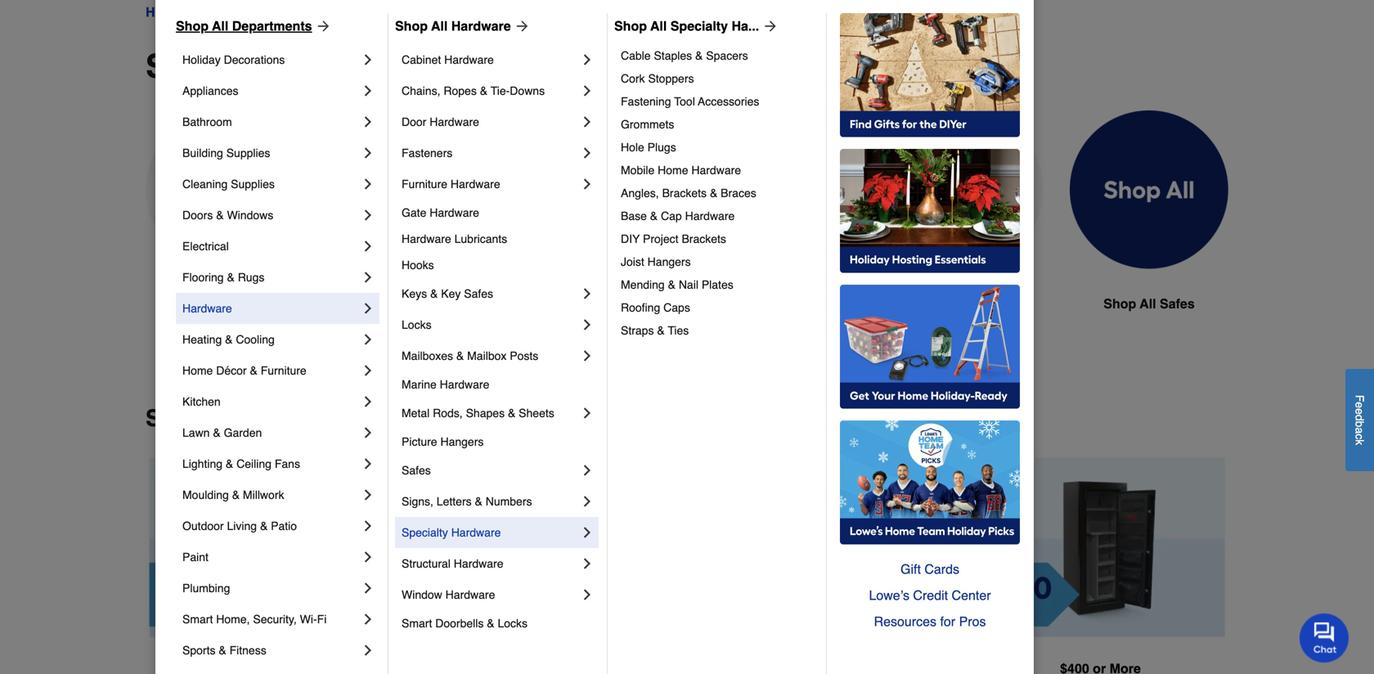 Task type: vqa. For each thing, say whether or not it's contained in the screenshot.
Décor
yes



Task type: locate. For each thing, give the bounding box(es) containing it.
& left nail on the top of page
[[668, 278, 676, 291]]

& left sheets at left bottom
[[508, 407, 516, 420]]

lowe's
[[869, 588, 910, 603]]

chevron right image for lighting & ceiling fans
[[360, 456, 376, 472]]

sheets
[[519, 407, 555, 420]]

shop up holiday
[[176, 18, 209, 34]]

moulding & millwork link
[[182, 479, 360, 511]]

chat invite button image
[[1300, 613, 1350, 663]]

& right doors
[[216, 209, 224, 222]]

$100 to $200. image
[[425, 458, 674, 637]]

pros
[[959, 614, 986, 629]]

cabinet
[[402, 53, 441, 66]]

shop for shop all specialty ha...
[[614, 18, 647, 34]]

b
[[1354, 421, 1367, 427]]

1 horizontal spatial hangers
[[648, 255, 691, 268]]

& down the window hardware link
[[487, 617, 495, 630]]

chevron right image for door hardware
[[579, 114, 596, 130]]

specialty up structural
[[402, 526, 448, 539]]

shop for shop safes by price
[[146, 405, 203, 432]]

shop all specialty ha...
[[614, 18, 760, 34]]

chevron right image for locks
[[579, 317, 596, 333]]

arrow right image inside shop all specialty ha... link
[[760, 18, 779, 34]]

straps & ties
[[621, 324, 689, 337]]

hooks link
[[402, 252, 596, 278]]

1 horizontal spatial shop
[[395, 18, 428, 34]]

moulding
[[182, 488, 229, 502]]

0 vertical spatial shop
[[1104, 296, 1137, 311]]

$200 to $400. image
[[700, 458, 950, 638]]

arrow right image up holiday decorations link
[[312, 18, 332, 34]]

& left millwork
[[232, 488, 240, 502]]

cable staples & spacers link
[[621, 44, 815, 67]]

supplies up the windows
[[231, 178, 275, 191]]

lawn & garden link
[[182, 417, 360, 448]]

a tall black sports afield gun safe. image
[[331, 110, 489, 269]]

chevron right image for home décor & furniture
[[360, 362, 376, 379]]

& left key at the top of page
[[430, 287, 438, 300]]

for
[[941, 614, 956, 629]]

& left ties
[[657, 324, 665, 337]]

$400 or more. image
[[976, 458, 1226, 637]]

cork stoppers link
[[621, 67, 815, 90]]

shop inside shop all safes link
[[1104, 296, 1137, 311]]

locks down gun safes
[[402, 318, 432, 331]]

angles, brackets & braces link
[[621, 182, 815, 205]]

0 vertical spatial specialty
[[671, 18, 728, 34]]

0 horizontal spatial safes link
[[270, 2, 304, 22]]

0 vertical spatial hangers
[[648, 255, 691, 268]]

e up b
[[1354, 408, 1367, 415]]

f
[[1354, 395, 1367, 402]]

1 horizontal spatial furniture
[[402, 178, 448, 191]]

specialty up cable staples & spacers
[[671, 18, 728, 34]]

diy project brackets link
[[621, 227, 815, 250]]

millwork
[[243, 488, 284, 502]]

chevron right image for keys & key safes
[[579, 286, 596, 302]]

locks down the window hardware link
[[498, 617, 528, 630]]

1 horizontal spatial specialty
[[671, 18, 728, 34]]

0 horizontal spatial smart
[[182, 613, 213, 626]]

brackets down base & cap hardware link
[[682, 232, 727, 245]]

0 vertical spatial furniture
[[402, 178, 448, 191]]

all for hardware
[[431, 18, 448, 34]]

fastening tool accessories link
[[621, 90, 815, 113]]

all for specialty
[[651, 18, 667, 34]]

safes link up holiday decorations link
[[270, 2, 304, 22]]

& right décor
[[250, 364, 258, 377]]

letters
[[437, 495, 472, 508]]

& left cooling
[[225, 333, 233, 346]]

arrow right image up cable staples & spacers link
[[760, 18, 779, 34]]

2 horizontal spatial shop
[[614, 18, 647, 34]]

safes link up numbers
[[402, 455, 579, 486]]

chevron right image
[[579, 83, 596, 99], [360, 114, 376, 130], [360, 145, 376, 161], [579, 145, 596, 161], [360, 207, 376, 223], [360, 238, 376, 254], [360, 331, 376, 348], [360, 362, 376, 379], [360, 394, 376, 410], [360, 425, 376, 441], [579, 462, 596, 479], [579, 493, 596, 510], [579, 524, 596, 541], [360, 549, 376, 565], [579, 556, 596, 572], [579, 587, 596, 603], [360, 611, 376, 628]]

hardware down the mailboxes & mailbox posts
[[440, 378, 490, 391]]

1 horizontal spatial smart
[[402, 617, 432, 630]]

shop all departments link
[[176, 16, 332, 36]]

f e e d b a c k button
[[1346, 369, 1375, 471]]

all inside shop all hardware link
[[431, 18, 448, 34]]

& left "tie-" on the left top of the page
[[480, 84, 488, 97]]

smart inside smart home, security, wi-fi link
[[182, 613, 213, 626]]

mobile home hardware link
[[621, 159, 815, 182]]

gate hardware link
[[402, 200, 596, 226]]

furniture up gate
[[402, 178, 448, 191]]

all for safes
[[1140, 296, 1157, 311]]

mailboxes
[[402, 349, 453, 362]]

lowe's credit center link
[[840, 583, 1020, 609]]

holiday decorations link
[[182, 44, 360, 75]]

hardware link
[[196, 2, 256, 22], [182, 293, 360, 324]]

2 arrow right image from the left
[[760, 18, 779, 34]]

a black sentrysafe file safe with a key in the lock and the lid ajar. image
[[885, 110, 1044, 269]]

straps
[[621, 324, 654, 337]]

hardware link up cooling
[[182, 293, 360, 324]]

e up 'd'
[[1354, 402, 1367, 408]]

1 horizontal spatial locks
[[498, 617, 528, 630]]

kitchen link
[[182, 386, 360, 417]]

$99 or less. image
[[149, 458, 398, 637]]

ceiling
[[237, 457, 272, 470]]

mobile
[[621, 164, 655, 177]]

1 vertical spatial hangers
[[441, 435, 484, 448]]

file safes link
[[885, 110, 1044, 353]]

chevron right image for paint
[[360, 549, 376, 565]]

home for home décor & furniture
[[182, 364, 213, 377]]

gate
[[402, 206, 427, 219]]

hardware up angles, brackets & braces 'link'
[[692, 164, 741, 177]]

home for home safes
[[557, 296, 594, 311]]

&
[[696, 49, 703, 62], [480, 84, 488, 97], [710, 187, 718, 200], [216, 209, 224, 222], [650, 209, 658, 223], [227, 271, 235, 284], [668, 278, 676, 291], [430, 287, 438, 300], [657, 324, 665, 337], [225, 333, 233, 346], [457, 349, 464, 362], [250, 364, 258, 377], [508, 407, 516, 420], [213, 426, 221, 439], [226, 457, 233, 470], [232, 488, 240, 502], [475, 495, 483, 508], [260, 520, 268, 533], [487, 617, 495, 630], [219, 644, 226, 657]]

& right staples
[[696, 49, 703, 62]]

shop up cabinet
[[395, 18, 428, 34]]

shop all specialty ha... link
[[614, 16, 779, 36]]

1 arrow right image from the left
[[312, 18, 332, 34]]

patio
[[271, 520, 297, 533]]

hooks
[[402, 259, 434, 272]]

1 horizontal spatial arrow right image
[[760, 18, 779, 34]]

3 shop from the left
[[614, 18, 647, 34]]

0 horizontal spatial shop
[[146, 405, 203, 432]]

chevron right image
[[360, 52, 376, 68], [579, 52, 596, 68], [360, 83, 376, 99], [579, 114, 596, 130], [360, 176, 376, 192], [579, 176, 596, 192], [360, 269, 376, 286], [579, 286, 596, 302], [360, 300, 376, 317], [579, 317, 596, 333], [579, 348, 596, 364], [579, 405, 596, 421], [360, 456, 376, 472], [360, 487, 376, 503], [360, 518, 376, 534], [360, 580, 376, 596], [360, 642, 376, 659]]

furniture down heating & cooling "link"
[[261, 364, 307, 377]]

holiday
[[182, 53, 221, 66]]

1 vertical spatial locks
[[498, 617, 528, 630]]

1 horizontal spatial safes link
[[402, 455, 579, 486]]

all for departments
[[212, 18, 229, 34]]

shop all safes
[[1104, 296, 1195, 311]]

hangers down "diy project brackets"
[[648, 255, 691, 268]]

& left rugs
[[227, 271, 235, 284]]

0 vertical spatial locks
[[402, 318, 432, 331]]

& left cap
[[650, 209, 658, 223]]

hardware up holiday decorations
[[196, 5, 256, 20]]

accessories
[[698, 95, 760, 108]]

1 vertical spatial specialty
[[402, 526, 448, 539]]

smart up sports
[[182, 613, 213, 626]]

arrow right image inside the shop all departments link
[[312, 18, 332, 34]]

hole
[[621, 141, 645, 154]]

chevron right image for appliances
[[360, 83, 376, 99]]

hangers for joist hangers
[[648, 255, 691, 268]]

key
[[441, 287, 461, 300]]

fireproof safes
[[177, 296, 273, 311]]

chevron right image for cabinet hardware
[[579, 52, 596, 68]]

1 vertical spatial shop
[[146, 405, 203, 432]]

lighting
[[182, 457, 223, 470]]

resources
[[874, 614, 937, 629]]

gun safes link
[[331, 110, 489, 353]]

chevron right image for lawn & garden
[[360, 425, 376, 441]]

lighting & ceiling fans
[[182, 457, 300, 470]]

security,
[[253, 613, 297, 626]]

smart down window
[[402, 617, 432, 630]]

hardware link up holiday decorations
[[196, 2, 256, 22]]

safes link
[[270, 2, 304, 22], [402, 455, 579, 486]]

0 horizontal spatial shop
[[176, 18, 209, 34]]

0 horizontal spatial arrow right image
[[312, 18, 332, 34]]

0 vertical spatial supplies
[[226, 146, 270, 160]]

1 horizontal spatial shop
[[1104, 296, 1137, 311]]

shop
[[176, 18, 209, 34], [395, 18, 428, 34], [614, 18, 647, 34]]

supplies up cleaning supplies
[[226, 146, 270, 160]]

smart
[[182, 613, 213, 626], [402, 617, 432, 630]]

sports & fitness link
[[182, 635, 360, 666]]

metal
[[402, 407, 430, 420]]

shop all. image
[[1070, 110, 1229, 270]]

brackets down the mobile home hardware
[[662, 187, 707, 200]]

grommets link
[[621, 113, 815, 136]]

all inside shop all specialty ha... link
[[651, 18, 667, 34]]

2 shop from the left
[[395, 18, 428, 34]]

chevron right image for heating & cooling
[[360, 331, 376, 348]]

1 shop from the left
[[176, 18, 209, 34]]

a black sentrysafe home safe with the door ajar. image
[[515, 110, 674, 269]]

home safes
[[557, 296, 632, 311]]

shop up cable
[[614, 18, 647, 34]]

chevron right image for outdoor living & patio
[[360, 518, 376, 534]]

chevron right image for bathroom
[[360, 114, 376, 130]]

mailbox
[[467, 349, 507, 362]]

get your home holiday-ready. image
[[840, 285, 1020, 409]]

chevron right image for window hardware
[[579, 587, 596, 603]]

chevron right image for building supplies
[[360, 145, 376, 161]]

braces
[[721, 187, 757, 200]]

heating & cooling
[[182, 333, 275, 346]]

keys & key safes link
[[402, 278, 579, 309]]

all inside the shop all departments link
[[212, 18, 229, 34]]

base & cap hardware
[[621, 209, 735, 223]]

chevron right image for furniture hardware
[[579, 176, 596, 192]]

0 horizontal spatial specialty
[[402, 526, 448, 539]]

mending
[[621, 278, 665, 291]]

smart inside smart doorbells & locks 'link'
[[402, 617, 432, 630]]

hardware up the smart doorbells & locks
[[446, 588, 495, 601]]

cable staples & spacers
[[621, 49, 748, 62]]

0 vertical spatial brackets
[[662, 187, 707, 200]]

chevron right image for metal rods, shapes & sheets
[[579, 405, 596, 421]]

supplies
[[226, 146, 270, 160], [231, 178, 275, 191]]

chevron right image for electrical
[[360, 238, 376, 254]]

1 vertical spatial supplies
[[231, 178, 275, 191]]

fasteners link
[[402, 137, 579, 169]]

smart for smart doorbells & locks
[[402, 617, 432, 630]]

all inside shop all safes link
[[1140, 296, 1157, 311]]

1 vertical spatial brackets
[[682, 232, 727, 245]]

smart home, security, wi-fi
[[182, 613, 327, 626]]

hardware up hooks
[[402, 232, 451, 245]]

chevron right image for flooring & rugs
[[360, 269, 376, 286]]

e
[[1354, 402, 1367, 408], [1354, 408, 1367, 415]]

f e e d b a c k
[[1354, 395, 1367, 445]]

k
[[1354, 439, 1367, 445]]

chevron right image for mailboxes & mailbox posts
[[579, 348, 596, 364]]

departments
[[232, 18, 312, 34]]

chevron right image for hardware
[[360, 300, 376, 317]]

0 horizontal spatial furniture
[[261, 364, 307, 377]]

1 vertical spatial safes link
[[402, 455, 579, 486]]

0 horizontal spatial hangers
[[441, 435, 484, 448]]

hangers down "rods,"
[[441, 435, 484, 448]]

roofing caps
[[621, 301, 690, 314]]

mailboxes & mailbox posts link
[[402, 340, 579, 371]]

arrow right image
[[312, 18, 332, 34], [760, 18, 779, 34]]

0 vertical spatial hardware link
[[196, 2, 256, 22]]



Task type: describe. For each thing, give the bounding box(es) containing it.
hardware down specialty hardware link
[[454, 557, 504, 570]]

structural hardware
[[402, 557, 504, 570]]

outdoor living & patio
[[182, 520, 297, 533]]

decorations
[[224, 53, 285, 66]]

locks inside 'link'
[[498, 617, 528, 630]]

sports
[[182, 644, 216, 657]]

heating
[[182, 333, 222, 346]]

gift cards
[[901, 562, 960, 577]]

1 vertical spatial furniture
[[261, 364, 307, 377]]

& left patio
[[260, 520, 268, 533]]

joist
[[621, 255, 645, 268]]

& right letters
[[475, 495, 483, 508]]

file safes
[[934, 296, 995, 311]]

moulding & millwork
[[182, 488, 284, 502]]

bathroom
[[182, 115, 232, 128]]

fi
[[317, 613, 327, 626]]

1 vertical spatial hardware link
[[182, 293, 360, 324]]

grommets
[[621, 118, 675, 131]]

shop for shop all departments
[[176, 18, 209, 34]]

building
[[182, 146, 223, 160]]

arrow right image
[[511, 18, 531, 34]]

angles,
[[621, 187, 659, 200]]

rods,
[[433, 407, 463, 420]]

paint link
[[182, 542, 360, 573]]

d
[[1354, 415, 1367, 421]]

lighting & ceiling fans link
[[182, 448, 360, 479]]

hardware down flooring
[[182, 302, 232, 315]]

hardware down ropes
[[430, 115, 479, 128]]

joist hangers link
[[621, 250, 815, 273]]

& inside "link"
[[225, 333, 233, 346]]

& left ceiling
[[226, 457, 233, 470]]

1 e from the top
[[1354, 402, 1367, 408]]

gun
[[378, 296, 404, 311]]

home link
[[146, 2, 182, 22]]

downs
[[510, 84, 545, 97]]

lawn & garden
[[182, 426, 262, 439]]

chevron right image for fasteners
[[579, 145, 596, 161]]

kitchen
[[182, 395, 221, 408]]

mending & nail plates
[[621, 278, 734, 291]]

brackets inside 'link'
[[662, 187, 707, 200]]

shop for shop all hardware
[[395, 18, 428, 34]]

cooling
[[236, 333, 275, 346]]

shop all hardware link
[[395, 16, 531, 36]]

hardware up chains, ropes & tie-downs
[[444, 53, 494, 66]]

fitness
[[230, 644, 266, 657]]

mailboxes & mailbox posts
[[402, 349, 539, 362]]

tie-
[[491, 84, 510, 97]]

signs, letters & numbers link
[[402, 486, 579, 517]]

marine
[[402, 378, 437, 391]]

arrow right image for shop all specialty ha...
[[760, 18, 779, 34]]

staples
[[654, 49, 692, 62]]

hardware down fasteners link
[[451, 178, 500, 191]]

cleaning
[[182, 178, 228, 191]]

chevron right image for holiday decorations
[[360, 52, 376, 68]]

fastening tool accessories
[[621, 95, 760, 108]]

picture hangers link
[[402, 429, 596, 455]]

hardware up hardware lubricants
[[430, 206, 479, 219]]

supplies for cleaning supplies
[[231, 178, 275, 191]]

home,
[[216, 613, 250, 626]]

chevron right image for cleaning supplies
[[360, 176, 376, 192]]

door
[[402, 115, 427, 128]]

chevron right image for moulding & millwork
[[360, 487, 376, 503]]

chevron right image for smart home, security, wi-fi
[[360, 611, 376, 628]]

2 e from the top
[[1354, 408, 1367, 415]]

caps
[[664, 301, 690, 314]]

building supplies
[[182, 146, 270, 160]]

chevron right image for structural hardware
[[579, 556, 596, 572]]

diy project brackets
[[621, 232, 727, 245]]

0 horizontal spatial locks
[[402, 318, 432, 331]]

plates
[[702, 278, 734, 291]]

resources for pros link
[[840, 609, 1020, 635]]

décor
[[216, 364, 247, 377]]

roofing
[[621, 301, 661, 314]]

paint
[[182, 551, 209, 564]]

0 vertical spatial safes link
[[270, 2, 304, 22]]

door hardware
[[402, 115, 479, 128]]

hole plugs
[[621, 141, 676, 154]]

& right sports
[[219, 644, 226, 657]]

holiday hosting essentials. image
[[840, 149, 1020, 273]]

center
[[952, 588, 991, 603]]

find gifts for the diyer. image
[[840, 13, 1020, 137]]

fasteners
[[402, 146, 453, 160]]

base & cap hardware link
[[621, 205, 815, 227]]

chevron right image for safes
[[579, 462, 596, 479]]

chevron right image for plumbing
[[360, 580, 376, 596]]

shop all safes link
[[1070, 110, 1229, 353]]

chevron right image for kitchen
[[360, 394, 376, 410]]

window hardware
[[402, 588, 495, 601]]

electrical
[[182, 240, 229, 253]]

hardware down angles, brackets & braces 'link'
[[685, 209, 735, 223]]

lowe's home team holiday picks. image
[[840, 421, 1020, 545]]

cabinet hardware link
[[402, 44, 579, 75]]

smart home, security, wi-fi link
[[182, 604, 360, 635]]

hardware up cabinet hardware link
[[451, 18, 511, 34]]

lowe's credit center
[[869, 588, 991, 603]]

electrical link
[[182, 231, 360, 262]]

cap
[[661, 209, 682, 223]]

chevron right image for signs, letters & numbers
[[579, 493, 596, 510]]

a black honeywell chest safe with the top open. image
[[700, 110, 859, 269]]

hangers for picture hangers
[[441, 435, 484, 448]]

& right 'lawn'
[[213, 426, 221, 439]]

arrow right image for shop all departments
[[312, 18, 332, 34]]

cards
[[925, 562, 960, 577]]

& up base & cap hardware link
[[710, 187, 718, 200]]

chevron right image for specialty hardware
[[579, 524, 596, 541]]

home décor & furniture link
[[182, 355, 360, 386]]

nail
[[679, 278, 699, 291]]

fireproof safes link
[[146, 110, 304, 353]]

home for home
[[146, 5, 182, 20]]

hardware down signs, letters & numbers
[[451, 526, 501, 539]]

stoppers
[[648, 72, 694, 85]]

windows
[[227, 209, 273, 222]]

gate hardware
[[402, 206, 479, 219]]

angles, brackets & braces
[[621, 187, 757, 200]]

roofing caps link
[[621, 296, 815, 319]]

straps & ties link
[[621, 319, 815, 342]]

chevron right image for doors & windows
[[360, 207, 376, 223]]

bathroom link
[[182, 106, 360, 137]]

smart for smart home, security, wi-fi
[[182, 613, 213, 626]]

cleaning supplies
[[182, 178, 275, 191]]

chevron right image for chains, ropes & tie-downs
[[579, 83, 596, 99]]

shop for shop all safes
[[1104, 296, 1137, 311]]

doors & windows
[[182, 209, 273, 222]]

appliances link
[[182, 75, 360, 106]]

a black sentrysafe fireproof safe. image
[[146, 110, 304, 269]]

appliances
[[182, 84, 239, 97]]

plumbing
[[182, 582, 230, 595]]

picture
[[402, 435, 437, 448]]

fastening
[[621, 95, 671, 108]]

garden
[[224, 426, 262, 439]]

supplies for building supplies
[[226, 146, 270, 160]]

chevron right image for sports & fitness
[[360, 642, 376, 659]]

spacers
[[706, 49, 748, 62]]

& left "mailbox"
[[457, 349, 464, 362]]

flooring
[[182, 271, 224, 284]]

furniture hardware
[[402, 178, 500, 191]]

a
[[1354, 427, 1367, 434]]

smart doorbells & locks link
[[402, 610, 596, 637]]



